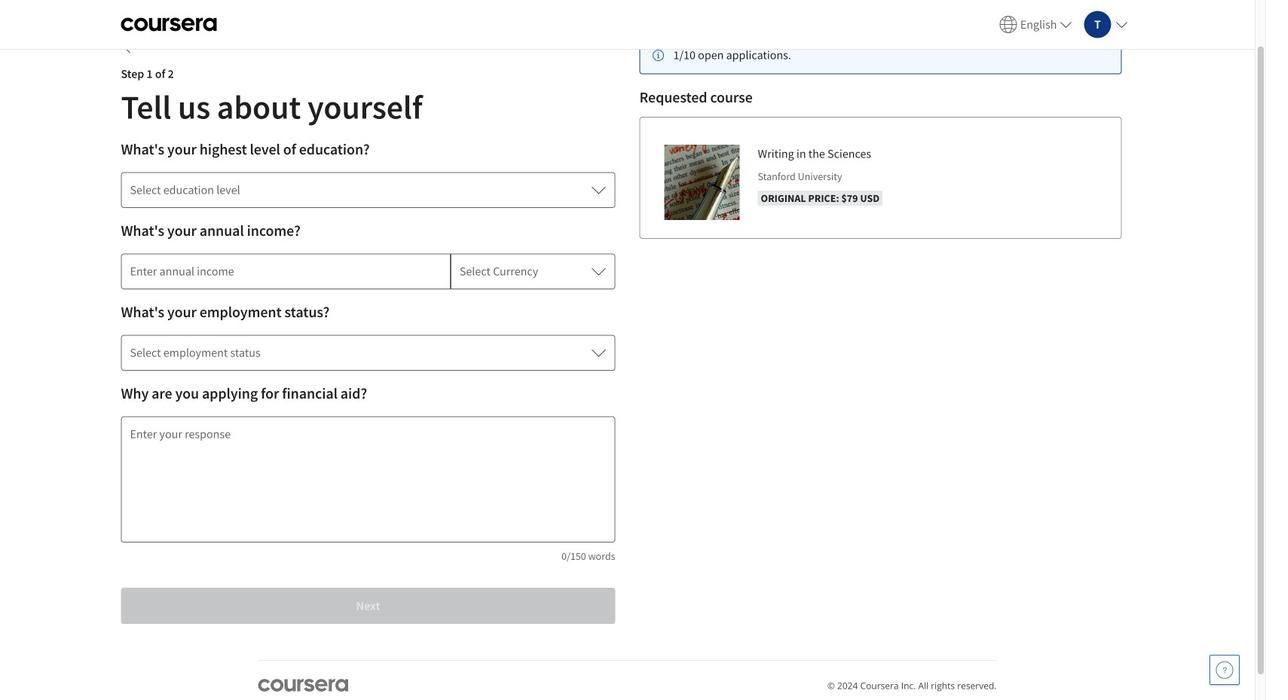 Task type: vqa. For each thing, say whether or not it's contained in the screenshot.
"Help Center" image
yes



Task type: describe. For each thing, give the bounding box(es) containing it.
Why are you applying for financial aid? text field
[[121, 416, 616, 543]]

1 horizontal spatial coursera image
[[258, 679, 349, 692]]

What's your annual income? number field
[[121, 253, 451, 290]]



Task type: locate. For each thing, give the bounding box(es) containing it.
0 vertical spatial coursera image
[[121, 12, 217, 37]]

coursera image
[[121, 12, 217, 37], [258, 679, 349, 692]]

main content
[[0, 0, 1256, 701]]

0 horizontal spatial coursera image
[[121, 12, 217, 37]]

1 vertical spatial coursera image
[[258, 679, 349, 692]]

writing in the sciences image
[[665, 145, 740, 220]]

help center image
[[1216, 661, 1235, 679]]



